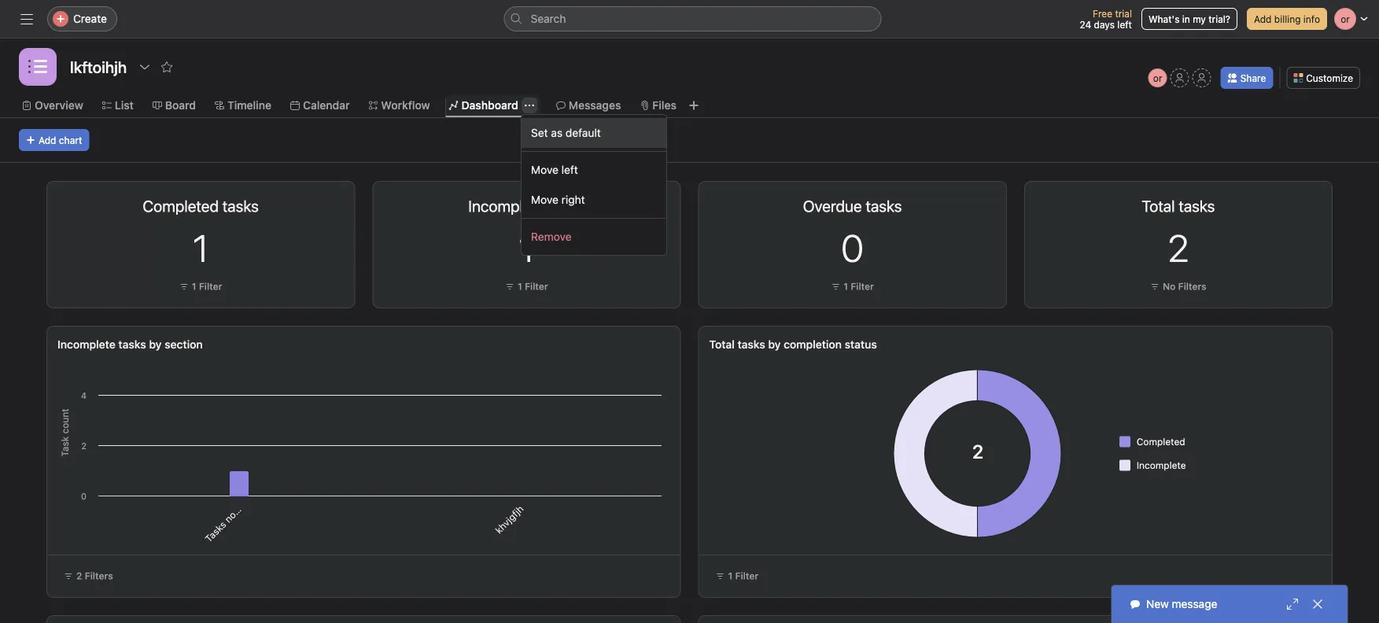 Task type: describe. For each thing, give the bounding box(es) containing it.
tasks for total
[[738, 338, 766, 351]]

add chart button
[[19, 129, 89, 151]]

what's in my trial? button
[[1142, 8, 1238, 30]]

overview link
[[22, 97, 83, 114]]

create
[[73, 12, 107, 25]]

add billing info button
[[1248, 8, 1328, 30]]

1 vertical spatial left
[[562, 163, 578, 176]]

1 button for incomplete tasks
[[519, 226, 535, 270]]

filter for overdue tasks
[[851, 281, 875, 292]]

a
[[242, 494, 254, 506]]

2 for 2
[[1168, 226, 1190, 270]]

workflow
[[381, 99, 430, 112]]

more actions image for 0
[[978, 198, 991, 210]]

khvjgfjh
[[493, 504, 526, 536]]

1 filter for incomplete tasks
[[518, 281, 548, 292]]

1 filter button for overdue tasks
[[828, 279, 878, 294]]

edit chart image
[[304, 198, 317, 210]]

24
[[1080, 19, 1092, 30]]

board link
[[153, 97, 196, 114]]

overview
[[35, 99, 83, 112]]

tab actions image
[[525, 101, 534, 110]]

close image
[[1312, 598, 1325, 611]]

filters for no filters
[[1179, 281, 1207, 292]]

info
[[1304, 13, 1321, 24]]

or button
[[1149, 68, 1168, 87]]

edit chart image
[[956, 198, 969, 210]]

set as default menu item
[[522, 118, 667, 148]]

search
[[531, 12, 566, 25]]

billing
[[1275, 13, 1302, 24]]

2 button
[[1168, 226, 1190, 270]]

remove
[[531, 230, 572, 243]]

search button
[[504, 6, 882, 31]]

0 button
[[842, 226, 864, 270]]

files link
[[640, 97, 677, 114]]

by section
[[149, 338, 203, 351]]

1 filter for overdue tasks
[[844, 281, 875, 292]]

messages
[[569, 99, 621, 112]]

filter for incomplete tasks
[[525, 281, 548, 292]]

move right
[[531, 193, 585, 206]]

move for move right
[[531, 193, 559, 206]]

incomplete for incomplete
[[1137, 460, 1187, 471]]

board
[[165, 99, 196, 112]]

no filters button
[[1147, 279, 1211, 294]]

tasks for incomplete
[[118, 338, 146, 351]]

1 button for completed tasks
[[193, 226, 209, 270]]

in inside button
[[1183, 13, 1191, 24]]

trial
[[1116, 8, 1133, 19]]

free trial 24 days left
[[1080, 8, 1133, 30]]

total tasks
[[1142, 197, 1216, 215]]

no
[[1164, 281, 1176, 292]]

share
[[1241, 72, 1267, 83]]

1 filter button for completed tasks
[[175, 279, 226, 294]]

share button
[[1221, 67, 1274, 89]]

total
[[710, 338, 735, 351]]

timeline
[[227, 99, 272, 112]]

list image
[[28, 57, 47, 76]]

completed
[[1137, 436, 1186, 448]]

show options image
[[139, 61, 151, 73]]

add tab image
[[688, 99, 701, 112]]

move for move left
[[531, 163, 559, 176]]

add chart
[[39, 135, 82, 146]]



Task type: locate. For each thing, give the bounding box(es) containing it.
set
[[531, 126, 548, 139]]

0 horizontal spatial filters
[[85, 571, 113, 582]]

new message
[[1147, 598, 1218, 611]]

right
[[562, 193, 585, 206]]

0 horizontal spatial in
[[235, 500, 248, 513]]

2 move from the top
[[531, 193, 559, 206]]

1
[[193, 226, 209, 270], [519, 226, 535, 270], [192, 281, 196, 292], [518, 281, 523, 292], [844, 281, 849, 292], [729, 571, 733, 582]]

expand sidebar image
[[20, 13, 33, 25]]

free
[[1093, 8, 1113, 19]]

0 horizontal spatial 1 button
[[193, 226, 209, 270]]

my
[[1193, 13, 1207, 24]]

tasks left by
[[738, 338, 766, 351]]

1 vertical spatial move
[[531, 193, 559, 206]]

0 vertical spatial filters
[[1179, 281, 1207, 292]]

tasks
[[203, 519, 228, 545]]

add billing info
[[1255, 13, 1321, 24]]

add inside add chart button
[[39, 135, 56, 146]]

2 1 button from the left
[[519, 226, 535, 270]]

1 move from the top
[[531, 163, 559, 176]]

list link
[[102, 97, 134, 114]]

overdue tasks
[[803, 197, 903, 215]]

search list box
[[504, 6, 882, 31]]

in inside tasks not in a section
[[235, 500, 248, 513]]

2 view chart image from the left
[[934, 198, 947, 210]]

incomplete tasks
[[469, 197, 585, 215]]

move
[[531, 163, 559, 176], [531, 193, 559, 206]]

2
[[1168, 226, 1190, 270], [76, 571, 82, 582]]

1 horizontal spatial left
[[1118, 19, 1133, 30]]

chart
[[59, 135, 82, 146]]

left
[[1118, 19, 1133, 30], [562, 163, 578, 176]]

as
[[551, 126, 563, 139]]

1 vertical spatial add
[[39, 135, 56, 146]]

1 horizontal spatial view chart image
[[934, 198, 947, 210]]

filters
[[1179, 281, 1207, 292], [85, 571, 113, 582]]

in
[[1183, 13, 1191, 24], [235, 500, 248, 513]]

2 for 2 filters
[[76, 571, 82, 582]]

1 filter button
[[175, 279, 226, 294], [501, 279, 552, 294], [828, 279, 878, 294], [709, 565, 766, 587]]

filter
[[199, 281, 222, 292], [525, 281, 548, 292], [851, 281, 875, 292], [736, 571, 759, 582]]

default
[[566, 126, 601, 139]]

not
[[223, 507, 241, 525]]

list
[[115, 99, 134, 112]]

view chart image left edit chart icon
[[282, 198, 295, 210]]

1 horizontal spatial 2
[[1168, 226, 1190, 270]]

calendar
[[303, 99, 350, 112]]

more actions image right edit chart icon
[[326, 198, 339, 210]]

dashboard link
[[449, 97, 519, 114]]

or
[[1154, 72, 1163, 83]]

completed tasks
[[143, 197, 259, 215]]

0 vertical spatial in
[[1183, 13, 1191, 24]]

customize button
[[1287, 67, 1361, 89]]

incomplete
[[57, 338, 116, 351], [1137, 460, 1187, 471]]

more actions image right edit chart image
[[978, 198, 991, 210]]

0
[[842, 226, 864, 270]]

add left billing
[[1255, 13, 1272, 24]]

0 horizontal spatial 2
[[76, 571, 82, 582]]

0 horizontal spatial add
[[39, 135, 56, 146]]

left right days
[[1118, 19, 1133, 30]]

1 horizontal spatial 1 button
[[519, 226, 535, 270]]

1 horizontal spatial tasks
[[738, 338, 766, 351]]

2 filters button
[[57, 565, 120, 587]]

view chart image for 0
[[934, 198, 947, 210]]

dashboard
[[462, 99, 519, 112]]

move left
[[531, 163, 578, 176]]

tasks
[[118, 338, 146, 351], [738, 338, 766, 351]]

completion status
[[784, 338, 878, 351]]

2 tasks from the left
[[738, 338, 766, 351]]

add
[[1255, 13, 1272, 24], [39, 135, 56, 146]]

filters for 2 filters
[[85, 571, 113, 582]]

1 vertical spatial 2
[[76, 571, 82, 582]]

move up the move right at the left
[[531, 163, 559, 176]]

0 vertical spatial 2
[[1168, 226, 1190, 270]]

set as default
[[531, 126, 601, 139]]

what's
[[1149, 13, 1180, 24]]

1 horizontal spatial filters
[[1179, 281, 1207, 292]]

0 horizontal spatial more actions image
[[326, 198, 339, 210]]

1 button
[[193, 226, 209, 270], [519, 226, 535, 270]]

1 horizontal spatial in
[[1183, 13, 1191, 24]]

filter for completed tasks
[[199, 281, 222, 292]]

left inside "free trial 24 days left"
[[1118, 19, 1133, 30]]

no filters
[[1164, 281, 1207, 292]]

workflow link
[[369, 97, 430, 114]]

2 filters
[[76, 571, 113, 582]]

trial?
[[1209, 13, 1231, 24]]

None text field
[[66, 53, 131, 81]]

1 filter
[[192, 281, 222, 292], [518, 281, 548, 292], [844, 281, 875, 292], [729, 571, 759, 582]]

files
[[653, 99, 677, 112]]

1 more actions image from the left
[[326, 198, 339, 210]]

1 tasks from the left
[[118, 338, 146, 351]]

0 vertical spatial left
[[1118, 19, 1133, 30]]

1 filter for completed tasks
[[192, 281, 222, 292]]

move left 'right'
[[531, 193, 559, 206]]

expand new message image
[[1287, 598, 1300, 611]]

2 inside 2 filters button
[[76, 571, 82, 582]]

1 filter button for incomplete tasks
[[501, 279, 552, 294]]

view chart image left edit chart image
[[934, 198, 947, 210]]

by
[[769, 338, 781, 351]]

1 vertical spatial incomplete
[[1137, 460, 1187, 471]]

messages link
[[556, 97, 621, 114]]

customize
[[1307, 72, 1354, 83]]

1 1 button from the left
[[193, 226, 209, 270]]

0 horizontal spatial left
[[562, 163, 578, 176]]

days
[[1095, 19, 1115, 30]]

add for add billing info
[[1255, 13, 1272, 24]]

2 more actions image from the left
[[978, 198, 991, 210]]

0 horizontal spatial incomplete
[[57, 338, 116, 351]]

1 vertical spatial in
[[235, 500, 248, 513]]

what's in my trial?
[[1149, 13, 1231, 24]]

0 vertical spatial incomplete
[[57, 338, 116, 351]]

view chart image
[[282, 198, 295, 210], [934, 198, 947, 210]]

0 vertical spatial add
[[1255, 13, 1272, 24]]

add to starred image
[[161, 61, 173, 73]]

1 horizontal spatial more actions image
[[978, 198, 991, 210]]

0 horizontal spatial tasks
[[118, 338, 146, 351]]

1 button down incomplete tasks
[[519, 226, 535, 270]]

create button
[[47, 6, 117, 31]]

0 vertical spatial move
[[531, 163, 559, 176]]

more actions image for 1
[[326, 198, 339, 210]]

add inside add billing info button
[[1255, 13, 1272, 24]]

add for add chart
[[39, 135, 56, 146]]

total tasks by completion status
[[710, 338, 878, 351]]

view chart image for 1
[[282, 198, 295, 210]]

1 horizontal spatial incomplete
[[1137, 460, 1187, 471]]

1 button down completed tasks
[[193, 226, 209, 270]]

section
[[248, 469, 278, 500]]

incomplete for incomplete tasks by section
[[57, 338, 116, 351]]

tasks left by section
[[118, 338, 146, 351]]

add left chart
[[39, 135, 56, 146]]

incomplete tasks by section
[[57, 338, 203, 351]]

calendar link
[[290, 97, 350, 114]]

left up 'right'
[[562, 163, 578, 176]]

filters inside button
[[85, 571, 113, 582]]

0 horizontal spatial view chart image
[[282, 198, 295, 210]]

more actions image
[[326, 198, 339, 210], [978, 198, 991, 210]]

1 vertical spatial filters
[[85, 571, 113, 582]]

tasks not in a section
[[203, 469, 278, 545]]

filters inside button
[[1179, 281, 1207, 292]]

1 horizontal spatial add
[[1255, 13, 1272, 24]]

timeline link
[[215, 97, 272, 114]]

1 view chart image from the left
[[282, 198, 295, 210]]



Task type: vqa. For each thing, say whether or not it's contained in the screenshot.
the Set as default menu item
yes



